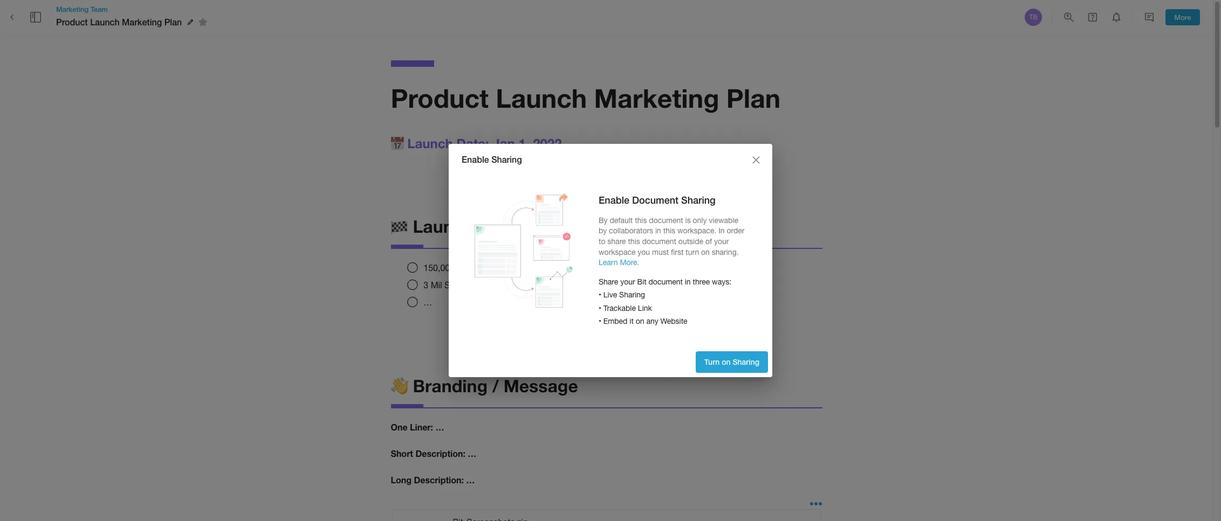 Task type: locate. For each thing, give the bounding box(es) containing it.
of
[[706, 238, 712, 246]]

2 vertical spatial on
[[722, 358, 731, 367]]

first
[[671, 248, 684, 257]]

1 vertical spatial enable
[[599, 194, 630, 206]]

your down the in
[[715, 238, 729, 246]]

trackable
[[604, 304, 636, 313]]

your inside "by default this document is only viewable by collaborators in this workspace. in order to share this document outside of your workspace you must first turn on sharing. learn more."
[[715, 238, 729, 246]]

1 vertical spatial product
[[391, 83, 489, 113]]

• left embed
[[599, 318, 602, 326]]

marketing team link
[[56, 4, 211, 14]]

0 vertical spatial plan
[[164, 17, 182, 27]]

only
[[693, 216, 707, 225]]

1 vertical spatial product launch marketing plan
[[391, 83, 781, 113]]

1 vertical spatial description:
[[414, 475, 464, 486]]

media
[[471, 281, 495, 290]]

enable up default
[[599, 194, 630, 206]]

sharing right turn
[[733, 358, 760, 367]]

2 vertical spatial document
[[649, 278, 683, 287]]

👋
[[391, 376, 408, 397]]

this up collaborators
[[635, 216, 647, 225]]

document
[[649, 216, 684, 225], [643, 238, 677, 246], [649, 278, 683, 287]]

enable sharing
[[462, 155, 522, 165]]

0 vertical spatial description:
[[416, 449, 466, 459]]

ways:
[[712, 278, 732, 287]]

in
[[656, 227, 662, 236], [685, 278, 691, 287]]

1 horizontal spatial product
[[391, 83, 489, 113]]

1 horizontal spatial your
[[715, 238, 729, 246]]

0 horizontal spatial your
[[621, 278, 636, 287]]

0 horizontal spatial on
[[636, 318, 645, 326]]

order
[[727, 227, 745, 236]]

this up first
[[664, 227, 676, 236]]

150,000 thousand downloads
[[424, 263, 541, 273]]

1 vertical spatial your
[[621, 278, 636, 287]]

1 vertical spatial plan
[[727, 83, 781, 113]]

liner:
[[410, 423, 433, 433]]

by default this document is only viewable by collaborators in this workspace. in order to share this document outside of your workspace you must first turn on sharing. learn more.
[[599, 216, 745, 267]]

branding
[[413, 376, 488, 397]]

three
[[693, 278, 710, 287]]

1 vertical spatial document
[[643, 238, 677, 246]]

launch
[[90, 17, 120, 27], [496, 83, 587, 113], [408, 136, 453, 151], [413, 216, 474, 237]]

0 vertical spatial enable
[[462, 155, 489, 165]]

message
[[504, 376, 578, 397]]

1 horizontal spatial marketing
[[122, 17, 162, 27]]

marketing team
[[56, 5, 108, 13]]

link
[[638, 304, 652, 313]]

… right liner:
[[436, 423, 444, 433]]

downloads
[[498, 263, 541, 273]]

2 horizontal spatial marketing
[[595, 83, 720, 113]]

by
[[599, 216, 608, 225]]

0 vertical spatial document
[[649, 216, 684, 225]]

document
[[633, 194, 679, 206]]

mil
[[431, 281, 442, 290]]

0 vertical spatial •
[[599, 291, 602, 300]]

2 • from the top
[[599, 304, 602, 313]]

outside
[[679, 238, 704, 246]]

0 vertical spatial product
[[56, 17, 88, 27]]

0 vertical spatial this
[[635, 216, 647, 225]]

document left is at the top
[[649, 216, 684, 225]]

…
[[424, 298, 432, 308], [436, 423, 444, 433], [468, 449, 477, 459], [466, 475, 475, 486]]

any
[[647, 318, 659, 326]]

📅
[[391, 136, 404, 151]]

1 horizontal spatial enable
[[599, 194, 630, 206]]

0 horizontal spatial marketing
[[56, 5, 89, 13]]

1 horizontal spatial on
[[702, 248, 710, 257]]

document inside share your bit document in three ways: • live sharing • trackable link • embed it on any website
[[649, 278, 683, 287]]

must
[[653, 248, 669, 257]]

this down collaborators
[[628, 238, 641, 246]]

sharing
[[492, 155, 522, 165], [682, 194, 716, 206], [620, 291, 646, 300], [733, 358, 760, 367]]

enable document sharing dialog
[[449, 144, 773, 378]]

this
[[635, 216, 647, 225], [664, 227, 676, 236], [628, 238, 641, 246]]

0 vertical spatial in
[[656, 227, 662, 236]]

2 vertical spatial •
[[599, 318, 602, 326]]

0 horizontal spatial product
[[56, 17, 88, 27]]

on inside "by default this document is only viewable by collaborators in this workspace. in order to share this document outside of your workspace you must first turn on sharing. learn more."
[[702, 248, 710, 257]]

1,
[[519, 136, 530, 151]]

learn
[[599, 259, 618, 267]]

in left three
[[685, 278, 691, 287]]

… down 3
[[424, 298, 432, 308]]

plan
[[164, 17, 182, 27], [727, 83, 781, 113]]

on down of
[[702, 248, 710, 257]]

enable
[[462, 155, 489, 165], [599, 194, 630, 206]]

sharing down jan
[[492, 155, 522, 165]]

2 vertical spatial this
[[628, 238, 641, 246]]

your
[[715, 238, 729, 246], [621, 278, 636, 287]]

launch up 2022
[[496, 83, 587, 113]]

short description: …
[[391, 449, 477, 459]]

enable for enable sharing
[[462, 155, 489, 165]]

team
[[91, 5, 108, 13]]

1 vertical spatial in
[[685, 278, 691, 287]]

0 vertical spatial product launch marketing plan
[[56, 17, 182, 27]]

date:
[[457, 136, 489, 151]]

• left live
[[599, 291, 602, 300]]

turn
[[686, 248, 700, 257]]

0 vertical spatial marketing
[[56, 5, 89, 13]]

• left trackable
[[599, 304, 602, 313]]

… up long description: …
[[468, 449, 477, 459]]

description: up long description: …
[[416, 449, 466, 459]]

1 vertical spatial on
[[636, 318, 645, 326]]

enable for enable document sharing
[[599, 194, 630, 206]]

one
[[391, 423, 408, 433]]

•
[[599, 291, 602, 300], [599, 304, 602, 313], [599, 318, 602, 326]]

document up must
[[643, 238, 677, 246]]

1 horizontal spatial in
[[685, 278, 691, 287]]

tb button
[[1024, 7, 1044, 28]]

0 horizontal spatial enable
[[462, 155, 489, 165]]

on
[[702, 248, 710, 257], [636, 318, 645, 326], [722, 358, 731, 367]]

… for long description: …
[[466, 475, 475, 486]]

description: for short
[[416, 449, 466, 459]]

you
[[638, 248, 650, 257]]

enable down 📅 launch date: jan 1, 2022
[[462, 155, 489, 165]]

marketing
[[56, 5, 89, 13], [122, 17, 162, 27], [595, 83, 720, 113]]

viewable
[[709, 216, 739, 225]]

on right turn
[[722, 358, 731, 367]]

2 horizontal spatial on
[[722, 358, 731, 367]]

turn
[[705, 358, 720, 367]]

2 vertical spatial marketing
[[595, 83, 720, 113]]

launch up 150,000
[[413, 216, 474, 237]]

1 vertical spatial •
[[599, 304, 602, 313]]

0 vertical spatial your
[[715, 238, 729, 246]]

sharing down the bit
[[620, 291, 646, 300]]

thousand
[[457, 263, 496, 273]]

document right the bit
[[649, 278, 683, 287]]

product launch marketing plan
[[56, 17, 182, 27], [391, 83, 781, 113]]

document for this
[[649, 216, 684, 225]]

your left the bit
[[621, 278, 636, 287]]

0 vertical spatial on
[[702, 248, 710, 257]]

description: down short description: …
[[414, 475, 464, 486]]

… down short description: …
[[466, 475, 475, 486]]

to
[[599, 238, 606, 246]]

goals
[[479, 216, 526, 237]]

0 horizontal spatial in
[[656, 227, 662, 236]]

one liner: …
[[391, 423, 444, 433]]

🏁 launch goals
[[391, 216, 526, 237]]

favorite image
[[197, 16, 210, 29]]

document for bit
[[649, 278, 683, 287]]

in up must
[[656, 227, 662, 236]]

turn on sharing
[[705, 358, 760, 367]]

learn more. link
[[599, 259, 640, 267]]

1 horizontal spatial plan
[[727, 83, 781, 113]]

on right it
[[636, 318, 645, 326]]

product
[[56, 17, 88, 27], [391, 83, 489, 113]]

by
[[599, 227, 607, 236]]

description:
[[416, 449, 466, 459], [414, 475, 464, 486]]



Task type: vqa. For each thing, say whether or not it's contained in the screenshot.
"Settings" icon
no



Task type: describe. For each thing, give the bounding box(es) containing it.
launch right 📅
[[408, 136, 453, 151]]

150,000
[[424, 263, 455, 273]]

website
[[661, 318, 688, 326]]

1 vertical spatial this
[[664, 227, 676, 236]]

1 vertical spatial marketing
[[122, 17, 162, 27]]

long description: …
[[391, 475, 475, 486]]

it
[[630, 318, 634, 326]]

launch down "team"
[[90, 17, 120, 27]]

in inside "by default this document is only viewable by collaborators in this workspace. in order to share this document outside of your workspace you must first turn on sharing. learn more."
[[656, 227, 662, 236]]

more
[[1175, 13, 1192, 21]]

more.
[[620, 259, 640, 267]]

more button
[[1166, 9, 1201, 26]]

👋 branding / message
[[391, 376, 578, 397]]

… for short description: …
[[468, 449, 477, 459]]

jan
[[493, 136, 515, 151]]

share
[[608, 238, 626, 246]]

is
[[686, 216, 691, 225]]

sharing.
[[712, 248, 739, 257]]

3 • from the top
[[599, 318, 602, 326]]

collaborators
[[609, 227, 654, 236]]

workspace
[[599, 248, 636, 257]]

turn on sharing button
[[696, 352, 769, 374]]

0 horizontal spatial plan
[[164, 17, 182, 27]]

share your bit document in three ways: • live sharing • trackable link • embed it on any website
[[599, 278, 732, 326]]

in inside share your bit document in three ways: • live sharing • trackable link • embed it on any website
[[685, 278, 691, 287]]

on inside button
[[722, 358, 731, 367]]

0 horizontal spatial product launch marketing plan
[[56, 17, 182, 27]]

sharing inside share your bit document in three ways: • live sharing • trackable link • embed it on any website
[[620, 291, 646, 300]]

… for one liner: …
[[436, 423, 444, 433]]

long
[[391, 475, 412, 486]]

your inside share your bit document in three ways: • live sharing • trackable link • embed it on any website
[[621, 278, 636, 287]]

on inside share your bit document in three ways: • live sharing • trackable link • embed it on any website
[[636, 318, 645, 326]]

social
[[445, 281, 468, 290]]

live
[[604, 291, 618, 300]]

description: for long
[[414, 475, 464, 486]]

/
[[493, 376, 499, 397]]

1 • from the top
[[599, 291, 602, 300]]

3
[[424, 281, 429, 290]]

2022
[[533, 136, 562, 151]]

sharing inside turn on sharing button
[[733, 358, 760, 367]]

sharing up only
[[682, 194, 716, 206]]

1 horizontal spatial product launch marketing plan
[[391, 83, 781, 113]]

🏁
[[391, 216, 408, 237]]

enable document sharing
[[599, 194, 716, 206]]

embed
[[604, 318, 628, 326]]

workspace.
[[678, 227, 717, 236]]

bit
[[638, 278, 647, 287]]

3 mil social media impressions
[[424, 281, 544, 290]]

default
[[610, 216, 633, 225]]

share
[[599, 278, 619, 287]]

📅 launch date: jan 1, 2022
[[391, 136, 562, 151]]

short
[[391, 449, 413, 459]]

tb
[[1030, 13, 1038, 21]]

impressions
[[497, 281, 544, 290]]

in
[[719, 227, 725, 236]]



